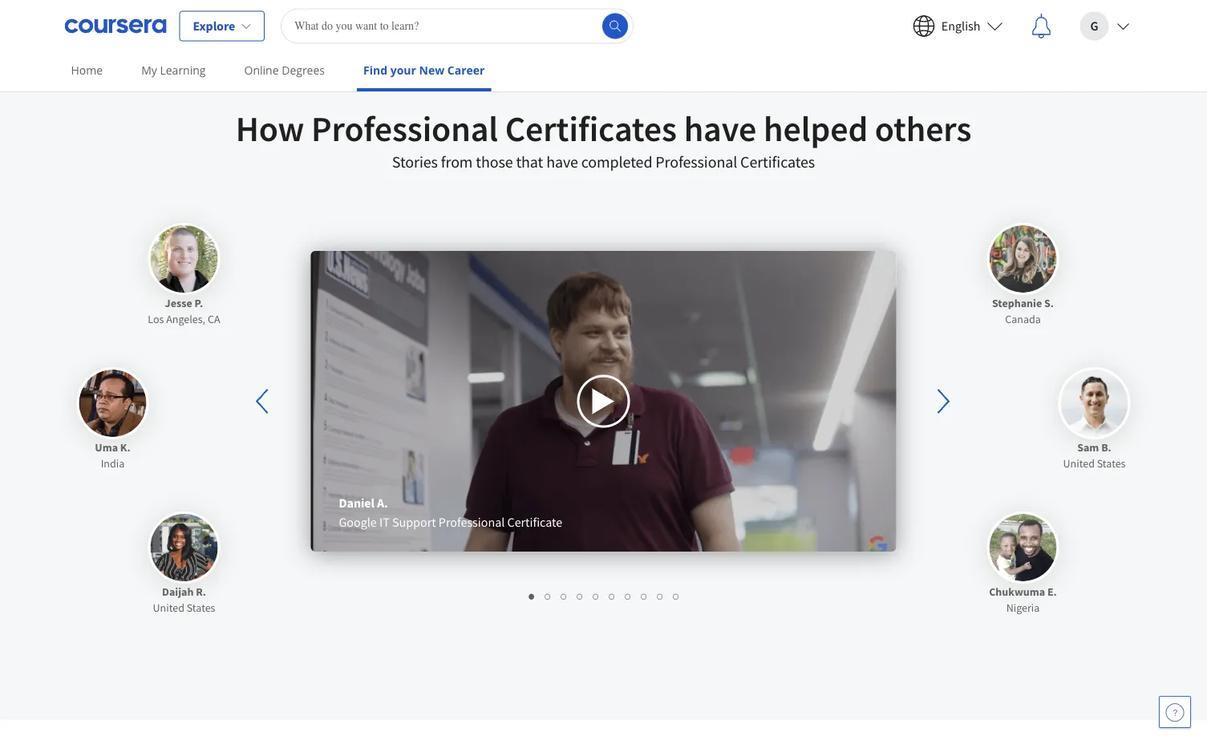 Task type: describe. For each thing, give the bounding box(es) containing it.
find your new career link
[[357, 52, 491, 91]]

online degrees
[[244, 63, 325, 78]]

los
[[148, 312, 164, 326]]

that
[[516, 152, 543, 172]]

my learning link
[[135, 52, 212, 88]]

a.
[[377, 495, 388, 511]]

learning
[[160, 63, 206, 78]]

b.
[[1102, 440, 1112, 455]]

chukwuma
[[990, 585, 1046, 599]]

career
[[448, 63, 485, 78]]

e.
[[1048, 585, 1058, 599]]

stories
[[392, 152, 438, 172]]

home
[[71, 63, 103, 78]]

slides element
[[283, 588, 925, 604]]

english button
[[900, 0, 1016, 52]]

angeles,
[[166, 312, 206, 326]]

daniel
[[339, 495, 375, 511]]

english
[[942, 18, 981, 34]]

uma k. india
[[95, 440, 131, 471]]

uma
[[95, 440, 118, 455]]

find your new career
[[364, 63, 485, 78]]

0 horizontal spatial have
[[547, 152, 579, 172]]

those
[[476, 152, 513, 172]]

professional inside daniel a. google it support professional certificate
[[439, 514, 505, 530]]

0 vertical spatial professional
[[311, 106, 498, 150]]

g
[[1091, 18, 1099, 34]]

certificate
[[508, 514, 563, 530]]



Task type: locate. For each thing, give the bounding box(es) containing it.
it
[[380, 514, 390, 530]]

canada
[[1006, 312, 1042, 326]]

my learning
[[141, 63, 206, 78]]

stephanie s. canada
[[993, 296, 1055, 326]]

united for sam
[[1064, 456, 1095, 471]]

chukwuma e. nigeria
[[990, 585, 1058, 615]]

helped
[[764, 106, 868, 150]]

0 vertical spatial have
[[684, 106, 757, 150]]

None search field
[[281, 8, 634, 44]]

professional up stories
[[311, 106, 498, 150]]

states inside sam b. united states
[[1098, 456, 1126, 471]]

others
[[875, 106, 972, 150]]

filled play image
[[591, 387, 617, 416]]

states for b.
[[1098, 456, 1126, 471]]

k.
[[120, 440, 131, 455]]

2 vertical spatial professional
[[439, 514, 505, 530]]

coursera image
[[65, 13, 167, 39]]

r.
[[196, 585, 206, 599]]

new
[[419, 63, 445, 78]]

professional right completed at the top of the page
[[656, 152, 738, 172]]

how
[[236, 106, 304, 150]]

daijah
[[162, 585, 194, 599]]

find
[[364, 63, 388, 78]]

united down daijah
[[153, 601, 184, 615]]

jesse
[[165, 296, 192, 310]]

certificates
[[505, 106, 677, 150], [741, 152, 815, 172]]

1 horizontal spatial certificates
[[741, 152, 815, 172]]

ca
[[208, 312, 220, 326]]

certificates up completed at the top of the page
[[505, 106, 677, 150]]

states down b.
[[1098, 456, 1126, 471]]

help center image
[[1166, 703, 1185, 722]]

states inside daijah r. united states
[[187, 601, 215, 615]]

s.
[[1045, 296, 1055, 310]]

p.
[[195, 296, 203, 310]]

1 horizontal spatial states
[[1098, 456, 1126, 471]]

completed
[[582, 152, 653, 172]]

explore button
[[179, 11, 265, 41]]

india
[[101, 456, 125, 471]]

online degrees link
[[238, 52, 331, 88]]

states down r.
[[187, 601, 215, 615]]

google
[[339, 514, 377, 530]]

1 vertical spatial united
[[153, 601, 184, 615]]

1 vertical spatial certificates
[[741, 152, 815, 172]]

1 vertical spatial states
[[187, 601, 215, 615]]

g button
[[1068, 0, 1143, 52]]

daniel a. google it support professional certificate
[[339, 495, 563, 530]]

1 vertical spatial professional
[[656, 152, 738, 172]]

support
[[392, 514, 436, 530]]

sam b. united states
[[1064, 440, 1126, 471]]

explore
[[193, 18, 235, 34]]

my
[[141, 63, 157, 78]]

professional
[[311, 106, 498, 150], [656, 152, 738, 172], [439, 514, 505, 530]]

daijah r. united states
[[153, 585, 215, 615]]

home link
[[65, 52, 109, 88]]

go to next slide image
[[926, 382, 963, 421]]

0 vertical spatial united
[[1064, 456, 1095, 471]]

professional right support
[[439, 514, 505, 530]]

1 vertical spatial have
[[547, 152, 579, 172]]

nigeria
[[1007, 601, 1040, 615]]

united down sam
[[1064, 456, 1095, 471]]

0 vertical spatial states
[[1098, 456, 1126, 471]]

go to previous slide image
[[245, 382, 282, 421], [256, 389, 268, 414]]

1 horizontal spatial have
[[684, 106, 757, 150]]

how professional certificates have helped others stories from those that have completed professional certificates
[[236, 106, 972, 172]]

What do you want to learn? text field
[[281, 8, 634, 44]]

degrees
[[282, 63, 325, 78]]

0 horizontal spatial states
[[187, 601, 215, 615]]

jesse p. los angeles, ca
[[148, 296, 220, 326]]

states
[[1098, 456, 1126, 471], [187, 601, 215, 615]]

united
[[1064, 456, 1095, 471], [153, 601, 184, 615]]

0 vertical spatial certificates
[[505, 106, 677, 150]]

certificates down helped at right
[[741, 152, 815, 172]]

1 horizontal spatial united
[[1064, 456, 1095, 471]]

united inside daijah r. united states
[[153, 601, 184, 615]]

sam
[[1078, 440, 1100, 455]]

united inside sam b. united states
[[1064, 456, 1095, 471]]

0 horizontal spatial united
[[153, 601, 184, 615]]

united for daijah
[[153, 601, 184, 615]]

from
[[441, 152, 473, 172]]

your
[[391, 63, 416, 78]]

0 horizontal spatial certificates
[[505, 106, 677, 150]]

have
[[684, 106, 757, 150], [547, 152, 579, 172]]

stephanie
[[993, 296, 1043, 310]]

online
[[244, 63, 279, 78]]

states for r.
[[187, 601, 215, 615]]



Task type: vqa. For each thing, say whether or not it's contained in the screenshot.
Stephanie S. Canada
yes



